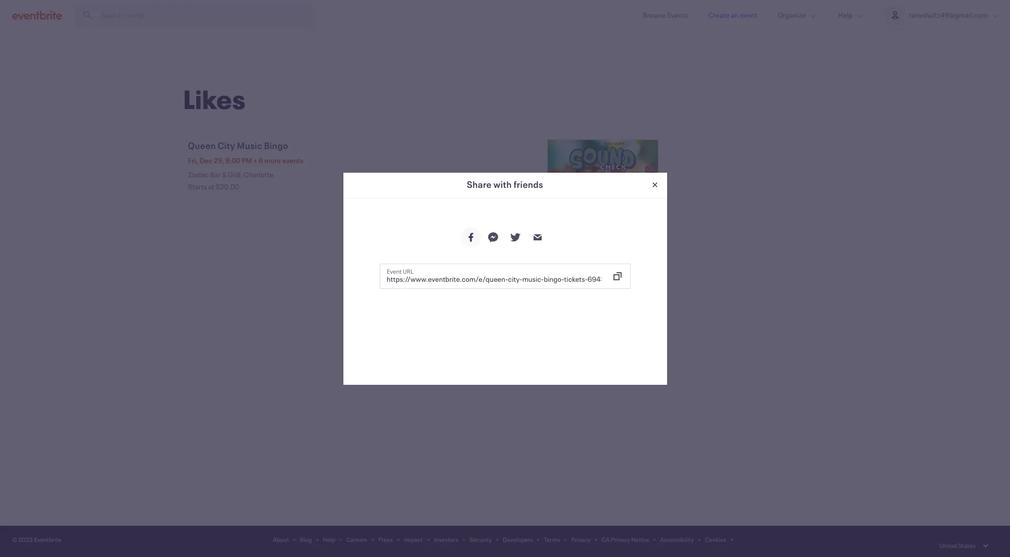 Task type: vqa. For each thing, say whether or not it's contained in the screenshot.
And
no



Task type: locate. For each thing, give the bounding box(es) containing it.
investors
[[434, 536, 458, 544]]

starts
[[188, 182, 207, 192]]

events
[[282, 156, 304, 165]]

$20.00
[[216, 182, 239, 192]]

help right blog
[[323, 536, 335, 544]]

developers link
[[503, 536, 533, 544]]

1 horizontal spatial help
[[838, 10, 853, 20]]

0 horizontal spatial help link
[[323, 536, 335, 544]]

privacy right ca
[[611, 536, 630, 544]]

1 horizontal spatial help link
[[828, 0, 875, 30]]

press
[[378, 536, 393, 544]]

charlotte
[[244, 170, 273, 180]]

about link
[[273, 536, 289, 544]]

press link
[[378, 536, 393, 544]]

29,
[[214, 156, 224, 165]]

terms
[[544, 536, 560, 544]]

terms link
[[544, 536, 560, 544]]

0 horizontal spatial help
[[323, 536, 335, 544]]

queen
[[188, 140, 216, 152]]

browse
[[643, 10, 666, 20]]

about
[[273, 536, 289, 544]]

more
[[264, 156, 281, 165]]

grill,
[[228, 170, 242, 180]]

privacy
[[571, 536, 591, 544], [611, 536, 630, 544]]

city
[[218, 140, 235, 152]]

0 vertical spatial help
[[838, 10, 853, 20]]

share with friends
[[467, 178, 543, 190]]

0 vertical spatial help link
[[828, 0, 875, 30]]

None text field
[[381, 265, 607, 288]]

bar
[[210, 170, 221, 180]]

none text field inside share with friends alert dialog
[[381, 265, 607, 288]]

help right organize link
[[838, 10, 853, 20]]

united states
[[940, 542, 976, 550]]

dec
[[199, 156, 212, 165]]

ca
[[602, 536, 610, 544]]

help link
[[828, 0, 875, 30], [323, 536, 335, 544]]

browse events
[[643, 10, 688, 20]]

2023
[[18, 536, 33, 544]]

share with friends alert dialog
[[0, 0, 1010, 558]]

tarashultz49@gmail.com
[[909, 10, 988, 20]]

0 horizontal spatial privacy
[[571, 536, 591, 544]]

queen city music bingo fri, dec 29, 8:00 pm + 6 more events zodiac bar & grill, charlotte starts at $20.00
[[188, 140, 304, 192]]

music
[[237, 140, 262, 152]]

pm
[[242, 156, 252, 165]]

eventbrite
[[34, 536, 61, 544]]

1 horizontal spatial privacy
[[611, 536, 630, 544]]

eventbrite image
[[12, 10, 62, 20]]

1 vertical spatial help
[[323, 536, 335, 544]]

united
[[940, 542, 957, 550]]

security
[[469, 536, 492, 544]]

blog link
[[300, 536, 312, 544]]

2 privacy from the left
[[611, 536, 630, 544]]

1 privacy from the left
[[571, 536, 591, 544]]

ca privacy notice link
[[602, 536, 649, 544]]

privacy left ca
[[571, 536, 591, 544]]

security link
[[469, 536, 492, 544]]

help
[[838, 10, 853, 20], [323, 536, 335, 544]]

create
[[708, 10, 730, 20]]

at
[[208, 182, 214, 192]]



Task type: describe. For each thing, give the bounding box(es) containing it.
careers
[[346, 536, 367, 544]]

accessibility link
[[660, 536, 694, 544]]

create an event link
[[698, 0, 768, 30]]

notice
[[631, 536, 649, 544]]

8:00
[[226, 156, 240, 165]]

privacy link
[[571, 536, 591, 544]]

likes
[[183, 82, 246, 116]]

investors link
[[434, 536, 458, 544]]

fri,
[[188, 156, 198, 165]]

cookies link
[[705, 536, 726, 544]]

queen city music bingo link
[[188, 140, 539, 152]]

friends
[[514, 178, 543, 190]]

zodiac
[[188, 170, 209, 180]]

blog
[[300, 536, 312, 544]]

careers link
[[346, 536, 367, 544]]

states
[[958, 542, 976, 550]]

6
[[259, 156, 263, 165]]

with
[[493, 178, 512, 190]]

impact link
[[404, 536, 423, 544]]

create an event
[[708, 10, 757, 20]]

&
[[222, 170, 227, 180]]

impact
[[404, 536, 423, 544]]

accessibility
[[660, 536, 694, 544]]

organize
[[778, 10, 806, 20]]

events
[[667, 10, 688, 20]]

organize link
[[768, 0, 828, 30]]

© 2023 eventbrite
[[12, 536, 61, 544]]

+
[[253, 156, 257, 165]]

share
[[467, 178, 492, 190]]

ca privacy notice
[[602, 536, 649, 544]]

bingo
[[264, 140, 288, 152]]

1 vertical spatial help link
[[323, 536, 335, 544]]

developers
[[503, 536, 533, 544]]

browse events link
[[633, 0, 698, 30]]

tarashultz49@gmail.com link
[[875, 0, 1010, 30]]

an
[[731, 10, 739, 20]]

©
[[12, 536, 17, 544]]

cookies
[[705, 536, 726, 544]]

event
[[740, 10, 757, 20]]



